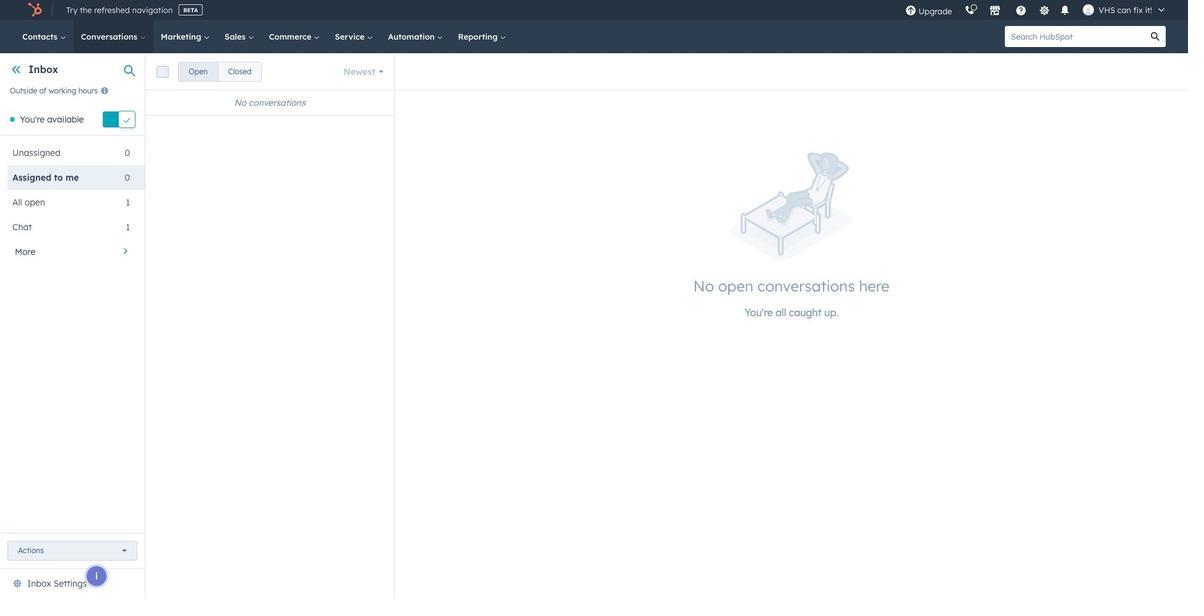 Task type: vqa. For each thing, say whether or not it's contained in the screenshot.
Search HubSpot search field
yes



Task type: locate. For each thing, give the bounding box(es) containing it.
you're available image
[[10, 117, 15, 122]]

group
[[178, 62, 262, 81]]

None button
[[178, 62, 218, 81], [218, 62, 262, 81], [178, 62, 218, 81], [218, 62, 262, 81]]

main content
[[145, 53, 1188, 599]]

menu
[[899, 0, 1174, 20]]



Task type: describe. For each thing, give the bounding box(es) containing it.
marketplaces image
[[989, 6, 1001, 17]]

Search HubSpot search field
[[1005, 26, 1145, 47]]

jer mill image
[[1083, 4, 1094, 15]]



